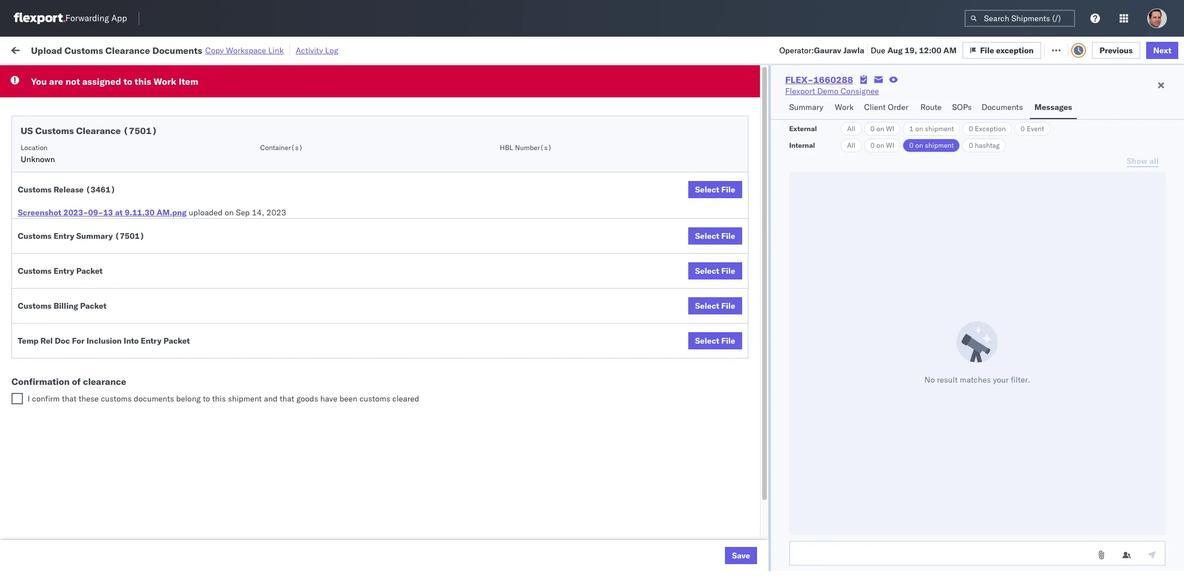 Task type: describe. For each thing, give the bounding box(es) containing it.
gvcu5265864
[[802, 543, 859, 554]]

test123456 for omkar savant
[[887, 165, 935, 176]]

route button
[[916, 97, 947, 119]]

these
[[79, 394, 99, 404]]

confirm for confirm pickup from los angeles, ca
[[26, 316, 56, 326]]

1 schedule pickup from los angeles, ca button from the top
[[26, 139, 167, 152]]

summary button
[[785, 97, 830, 119]]

2 test123456 from the top
[[887, 140, 935, 150]]

4 2130387 from the top
[[741, 544, 776, 554]]

3 resize handle column header from the left
[[378, 89, 392, 571]]

pdt, for schedule delivery appointment 'link' associated with 4th schedule delivery appointment button from the bottom of the page
[[247, 115, 265, 125]]

pst, for jan
[[242, 392, 260, 403]]

2 ocean fcl from the top
[[398, 165, 438, 176]]

pickup down upload customs clearance documents button
[[62, 266, 87, 276]]

pm right 4:00
[[228, 317, 240, 327]]

2022 for confirm pickup from los angeles, ca link
[[293, 317, 313, 327]]

your
[[993, 375, 1009, 385]]

flex-1660288 link
[[785, 74, 853, 85]]

1 horizontal spatial consignee
[[841, 86, 879, 96]]

:
[[83, 71, 85, 79]]

5 fcl from the top
[[423, 317, 438, 327]]

belong
[[176, 394, 201, 404]]

message (0)
[[154, 44, 201, 55]]

maeu9408431
[[887, 544, 945, 554]]

confirm delivery link
[[26, 341, 87, 352]]

3 fcl from the top
[[423, 216, 438, 226]]

1 horizontal spatial this
[[212, 394, 226, 404]]

flex-1662119
[[716, 443, 776, 453]]

schedule delivery appointment link for 4th schedule delivery appointment button from the top of the page
[[26, 391, 141, 403]]

0 left hashtag
[[969, 141, 973, 150]]

1 schedule pickup from los angeles, ca link from the top
[[26, 139, 167, 150]]

6 1846748 from the top
[[741, 241, 776, 251]]

2 schedule pickup from los angeles, ca button from the top
[[26, 164, 167, 177]]

1 vertical spatial jawla
[[1078, 115, 1098, 125]]

ocean fcl for 4th schedule delivery appointment button from the bottom of the page
[[398, 115, 438, 125]]

customs up screenshot
[[18, 185, 52, 195]]

jaehyung for jaehyung choi - test origin agent
[[1050, 392, 1084, 403]]

0 down the client order
[[870, 124, 875, 133]]

workitem
[[13, 93, 43, 102]]

client for client order
[[864, 102, 886, 112]]

progress
[[180, 71, 208, 79]]

from for first schedule pickup from los angeles, ca link from the bottom of the page
[[89, 367, 106, 377]]

jaehyung choi - test origin agent
[[1050, 392, 1175, 403]]

route
[[920, 102, 942, 112]]

due aug 19, 12:00 am
[[871, 45, 957, 55]]

documents
[[134, 394, 174, 404]]

los down inclusion
[[108, 367, 121, 377]]

3 flex-1846748 from the top
[[716, 165, 776, 176]]

pm up the sep
[[233, 165, 245, 176]]

work inside import work "button"
[[125, 44, 145, 55]]

1 vertical spatial documents
[[982, 102, 1023, 112]]

flexport
[[785, 86, 815, 96]]

deadline
[[208, 93, 236, 102]]

1 that from the left
[[62, 394, 77, 404]]

select file for temp rel doc for inclusion into entry packet
[[695, 336, 735, 346]]

temp
[[18, 336, 38, 346]]

mbl/mawb numbers button
[[881, 91, 1033, 103]]

4 schedule delivery appointment button from the top
[[26, 391, 141, 404]]

demo
[[817, 86, 838, 96]]

0 horizontal spatial gaurav
[[814, 45, 841, 55]]

forwarding
[[65, 13, 109, 24]]

778
[[211, 44, 226, 55]]

filter.
[[1011, 375, 1030, 385]]

3 schedule pickup from los angeles, ca button from the top
[[26, 215, 167, 227]]

3 flex-2130387 from the top
[[716, 468, 776, 478]]

file for customs entry packet
[[721, 266, 735, 276]]

5 schedule pickup from los angeles, ca link from the top
[[26, 366, 167, 377]]

documents button
[[977, 97, 1030, 119]]

4 11:59 pm pdt, nov 4, 2022 from the top
[[208, 216, 314, 226]]

activity log
[[296, 45, 338, 55]]

customs entry summary (7501)
[[18, 231, 145, 241]]

7 schedule from the top
[[26, 291, 60, 301]]

1 schedule delivery appointment button from the top
[[26, 114, 141, 126]]

2 ceau7522281, from the top
[[802, 140, 861, 150]]

4 fcl from the top
[[423, 241, 438, 251]]

4 schedule from the top
[[26, 190, 60, 200]]

from for confirm pickup from rotterdam, netherlands link
[[85, 537, 101, 548]]

2022 for 3rd schedule pickup from los angeles, ca link from the top of the page
[[294, 216, 314, 226]]

schedule pickup from los angeles, ca for fifth schedule pickup from los angeles, ca link from the bottom of the page
[[26, 140, 167, 150]]

wi for 1
[[886, 124, 894, 133]]

delivery inside button
[[58, 341, 87, 352]]

flexport. image
[[14, 13, 65, 24]]

1 1889466 from the top
[[741, 266, 776, 277]]

0 horizontal spatial summary
[[76, 231, 113, 241]]

file for customs entry summary (7501)
[[721, 231, 735, 241]]

select file for customs billing packet
[[695, 301, 735, 311]]

2 schedule delivery appointment button from the top
[[26, 189, 141, 202]]

save button
[[725, 547, 757, 565]]

flex-1660288
[[785, 74, 853, 85]]

nov for upload customs clearance documents link
[[267, 241, 282, 251]]

1 schedule delivery appointment from the top
[[26, 114, 141, 125]]

1 flex-2130387 from the top
[[716, 392, 776, 403]]

1 2130384 from the top
[[741, 493, 776, 503]]

confirm pickup from los angeles, ca
[[26, 316, 163, 326]]

angeles, for fourth schedule pickup from los angeles, ca link from the bottom of the page
[[123, 165, 154, 175]]

messages
[[1034, 102, 1072, 112]]

1 vertical spatial to
[[203, 394, 210, 404]]

age
[[1174, 443, 1184, 453]]

track
[[292, 44, 311, 55]]

0 exception
[[969, 124, 1006, 133]]

ca for confirm pickup from los angeles, ca link
[[152, 316, 163, 326]]

savant
[[1076, 165, 1101, 176]]

los right 09-
[[108, 215, 121, 226]]

pickup inside confirm pickup from rotterdam, netherlands
[[58, 537, 82, 548]]

jaehyung choi - test destination age
[[1050, 443, 1184, 453]]

1 horizontal spatial gaurav
[[1050, 115, 1076, 125]]

3 schedule from the top
[[26, 165, 60, 175]]

work inside work button
[[835, 102, 854, 112]]

schedule delivery appointment link for second schedule delivery appointment button from the top of the page
[[26, 189, 141, 201]]

resize handle column header for workitem
[[188, 89, 202, 571]]

select file button for customs billing packet
[[688, 297, 742, 315]]

ceau7522281, for omkar
[[802, 165, 861, 175]]

2 ceau7522281, hlxu6269489, hlxu8034992 from the top
[[802, 140, 980, 150]]

customs up the location
[[35, 125, 74, 136]]

previous button
[[1091, 42, 1141, 59]]

6 flex-1846748 from the top
[[716, 241, 776, 251]]

angeles, for fifth schedule pickup from los angeles, ca link from the bottom of the page
[[123, 140, 154, 150]]

client name button
[[477, 91, 550, 103]]

customs inside button
[[54, 240, 87, 251]]

customs up :
[[64, 44, 103, 56]]

confirm pickup from rotterdam, netherlands link
[[26, 537, 187, 560]]

external
[[789, 124, 817, 133]]

11:59 for schedule delivery appointment 'link' associated with 4th schedule delivery appointment button from the bottom of the page
[[208, 115, 231, 125]]

nov for 3rd schedule pickup from los angeles, ca link from the top of the page
[[267, 216, 282, 226]]

maeu9736123
[[887, 367, 945, 377]]

aug
[[887, 45, 903, 55]]

import work button
[[93, 37, 150, 62]]

clearance for upload customs clearance documents copy workspace link
[[105, 44, 150, 56]]

1 flex-2130384 from the top
[[716, 493, 776, 503]]

packet for customs billing packet
[[80, 301, 107, 311]]

customs down screenshot
[[18, 231, 52, 241]]

omkar savant
[[1050, 165, 1101, 176]]

pm left container(s)
[[233, 140, 245, 150]]

2 4, from the top
[[284, 140, 292, 150]]

entry for packet
[[54, 266, 74, 276]]

select file button for customs entry summary (7501)
[[688, 228, 742, 245]]

flexport demo consignee link
[[785, 85, 879, 97]]

2 11:59 from the top
[[208, 140, 231, 150]]

for
[[110, 71, 119, 79]]

pdt, for fourth schedule pickup from los angeles, ca link from the bottom of the page
[[247, 165, 265, 176]]

customs entry packet
[[18, 266, 103, 276]]

resize handle column header for flex id
[[783, 89, 797, 571]]

187
[[264, 44, 279, 55]]

0 vertical spatial this
[[135, 76, 151, 87]]

file for temp rel doc for inclusion into entry packet
[[721, 336, 735, 346]]

schedule pickup from los angeles, ca for fourth schedule pickup from los angeles, ca link from the bottom of the page
[[26, 165, 167, 175]]

1 flex-1846748 from the top
[[716, 115, 776, 125]]

2 flex-2130387 from the top
[[716, 418, 776, 428]]

2 pdt, from the top
[[247, 140, 265, 150]]

0 on wi for 1
[[870, 124, 894, 133]]

3 schedule pickup from los angeles, ca link from the top
[[26, 215, 167, 226]]

0 vertical spatial to
[[123, 76, 132, 87]]

forwarding app link
[[14, 13, 127, 24]]

schedule delivery appointment link for second schedule delivery appointment button from the bottom of the page
[[26, 290, 141, 302]]

2 schedule delivery appointment from the top
[[26, 190, 141, 200]]

1 2130387 from the top
[[741, 392, 776, 403]]

shipment for 0 on shipment
[[925, 141, 954, 150]]

copy workspace link button
[[205, 45, 284, 55]]

2 1846748 from the top
[[741, 140, 776, 150]]

client order button
[[859, 97, 916, 119]]

batch action button
[[1102, 41, 1177, 58]]

of
[[72, 376, 81, 387]]

1893174
[[741, 367, 776, 377]]

3 schedule delivery appointment from the top
[[26, 291, 141, 301]]

2 vertical spatial entry
[[141, 336, 161, 346]]

destination
[[1129, 443, 1171, 453]]

next
[[1153, 45, 1171, 55]]

client name
[[482, 93, 521, 102]]

2022 for fourth schedule pickup from los angeles, ca link from the bottom of the page
[[294, 165, 314, 176]]

19,
[[905, 45, 917, 55]]

4 4, from the top
[[284, 216, 292, 226]]

upload customs clearance documents link
[[26, 240, 169, 251]]

shipment for 1 on shipment
[[925, 124, 954, 133]]

3 11:59 pm pdt, nov 4, 2022 from the top
[[208, 165, 314, 176]]

schedule pickup from los angeles, ca for first schedule pickup from los angeles, ca link from the bottom of the page
[[26, 367, 167, 377]]

gaurav jawla
[[1050, 115, 1098, 125]]

3 ocean fcl from the top
[[398, 216, 438, 226]]

file for customs billing packet
[[721, 301, 735, 311]]

ocean fcl for upload customs clearance documents button
[[398, 241, 438, 251]]

mode button
[[392, 91, 465, 103]]

screenshot 2023-09-13 at 9.11.30 am.png uploaded on sep 14, 2023
[[18, 207, 286, 218]]

3 2130387 from the top
[[741, 468, 776, 478]]

9 schedule from the top
[[26, 392, 60, 402]]

2 schedule pickup from los angeles, ca link from the top
[[26, 164, 167, 176]]

pm down the deadline at the top left of the page
[[233, 115, 245, 125]]

1 appointment from the top
[[94, 114, 141, 125]]

upload for upload customs clearance documents
[[26, 240, 52, 251]]

0 left exception
[[969, 124, 973, 133]]

pickup down us customs clearance (7501)
[[62, 140, 87, 150]]

exception
[[975, 124, 1006, 133]]

file for customs release (3461)
[[721, 185, 735, 195]]

pdt, for 3rd schedule pickup from los angeles, ca link from the top of the page
[[247, 216, 265, 226]]

2 schedule from the top
[[26, 140, 60, 150]]

pm left 14,
[[233, 216, 245, 226]]

8:30 pm pst, jan 23, 2023
[[208, 392, 311, 403]]

4 1846748 from the top
[[741, 191, 776, 201]]

have
[[320, 394, 337, 404]]

customs billing packet
[[18, 301, 107, 311]]

1 11:59 pm pdt, nov 4, 2022 from the top
[[208, 115, 314, 125]]

3 4, from the top
[[284, 165, 292, 176]]

ceau7522281, hlxu6269489, hlxu8034992 for gaurav jawla
[[802, 115, 980, 125]]

0 down client order button
[[870, 141, 875, 150]]

pickup up customs entry summary (7501)
[[62, 215, 87, 226]]

and
[[264, 394, 278, 404]]

select for customs entry summary (7501)
[[695, 231, 719, 241]]

hlxu6269489, for gaurav jawla
[[863, 115, 922, 125]]

workspace
[[226, 45, 266, 55]]

customs up customs billing packet
[[18, 266, 52, 276]]

select file for customs entry summary (7501)
[[695, 231, 735, 241]]

work,
[[121, 71, 139, 79]]

4 schedule delivery appointment from the top
[[26, 392, 141, 402]]

release
[[54, 185, 84, 195]]

hlxu8034992 for gaurav jawla
[[924, 115, 980, 125]]

4 flex-2130387 from the top
[[716, 544, 776, 554]]

3 appointment from the top
[[94, 291, 141, 301]]

confirm pickup from rotterdam, netherlands button
[[26, 537, 187, 561]]

4 flex-1846748 from the top
[[716, 191, 776, 201]]

0 down 1
[[909, 141, 913, 150]]

3 flex-1889466 from the top
[[716, 317, 776, 327]]

pickup up release
[[62, 165, 87, 175]]

from for fifth schedule pickup from los angeles, ca link from the bottom of the page
[[89, 140, 106, 150]]

23, for 2022
[[279, 317, 291, 327]]

4 flex-1889466 from the top
[[716, 342, 776, 352]]

activity log button
[[296, 44, 338, 57]]

11 resize handle column header from the left
[[1155, 89, 1169, 571]]

los up "(3461)" on the left top of page
[[108, 165, 121, 175]]

14,
[[252, 207, 264, 218]]

ca for 3rd schedule pickup from los angeles, ca link from the top of the page
[[157, 215, 167, 226]]

6 fcl from the top
[[423, 392, 438, 403]]

my
[[11, 42, 30, 58]]

select file button for customs entry packet
[[688, 262, 742, 280]]

schedule pickup from los angeles, ca for 2nd schedule pickup from los angeles, ca link from the bottom
[[26, 266, 167, 276]]

1 flex-1889466 from the top
[[716, 266, 776, 277]]

ocean fcl for confirm pickup from los angeles, ca button
[[398, 317, 438, 327]]

result
[[937, 375, 958, 385]]

4 appointment from the top
[[94, 392, 141, 402]]

my work
[[11, 42, 62, 58]]



Task type: vqa. For each thing, say whether or not it's contained in the screenshot.
Schedule Pickup from Rotterdam, Netherlands "8:30 PM PST, Jan 23, 2023"
no



Task type: locate. For each thing, give the bounding box(es) containing it.
pst, for nov
[[247, 241, 265, 251]]

select for customs entry packet
[[695, 266, 719, 276]]

0 vertical spatial work
[[125, 44, 145, 55]]

0 vertical spatial hlxu8034992
[[924, 115, 980, 125]]

resize handle column header for consignee
[[678, 89, 692, 571]]

documents for upload customs clearance documents copy workspace link
[[152, 44, 202, 56]]

batch action
[[1119, 44, 1169, 55]]

1 vertical spatial hlxu8034992
[[924, 140, 980, 150]]

3 hlxu8034992 from the top
[[924, 165, 980, 175]]

3 schedule delivery appointment button from the top
[[26, 290, 141, 303]]

8,
[[284, 241, 291, 251]]

1 ceau7522281, hlxu6269489, hlxu8034992 from the top
[[802, 115, 980, 125]]

inclusion
[[86, 336, 122, 346]]

flex-2130387 button
[[698, 389, 778, 405], [698, 389, 778, 405], [698, 415, 778, 431], [698, 415, 778, 431], [698, 465, 778, 481], [698, 465, 778, 481], [698, 541, 778, 557], [698, 541, 778, 557]]

2023-
[[63, 207, 88, 218]]

1889466
[[741, 266, 776, 277], [741, 291, 776, 302], [741, 317, 776, 327], [741, 342, 776, 352]]

2 horizontal spatial work
[[835, 102, 854, 112]]

1 horizontal spatial work
[[153, 76, 176, 87]]

3 hlxu6269489, from the top
[[863, 165, 922, 175]]

0 vertical spatial jaehyung
[[1050, 392, 1084, 403]]

2 - from the top
[[1105, 443, 1110, 453]]

0 vertical spatial (7501)
[[123, 125, 157, 136]]

upload for upload customs clearance documents copy workspace link
[[31, 44, 62, 56]]

1 vertical spatial ceau7522281, hlxu6269489, hlxu8034992
[[802, 140, 980, 150]]

0 vertical spatial packet
[[76, 266, 103, 276]]

1 vertical spatial -
[[1105, 443, 1110, 453]]

1 vertical spatial all button
[[841, 139, 862, 152]]

file exception
[[988, 44, 1041, 55], [980, 45, 1034, 55]]

us
[[21, 125, 33, 136]]

0 vertical spatial at
[[228, 44, 235, 55]]

2 1889466 from the top
[[741, 291, 776, 302]]

2 hlxu8034992 from the top
[[924, 140, 980, 150]]

1 4, from the top
[[284, 115, 292, 125]]

resize handle column header for mode
[[463, 89, 477, 571]]

9 resize handle column header from the left
[[1031, 89, 1045, 571]]

778 at risk
[[211, 44, 251, 55]]

hbl
[[500, 143, 513, 152]]

- for destination
[[1105, 443, 1110, 453]]

schedule delivery appointment
[[26, 114, 141, 125], [26, 190, 141, 200], [26, 291, 141, 301], [26, 392, 141, 402]]

2023 right 14,
[[266, 207, 286, 218]]

1 vertical spatial jaehyung
[[1050, 443, 1084, 453]]

0 vertical spatial 0 on wi
[[870, 124, 894, 133]]

1 schedule from the top
[[26, 114, 60, 125]]

1 vertical spatial wi
[[886, 141, 894, 150]]

angeles, down upload customs clearance documents button
[[123, 266, 154, 276]]

save
[[732, 551, 750, 561]]

0 vertical spatial 2130384
[[741, 493, 776, 503]]

flex-1846748
[[716, 115, 776, 125], [716, 140, 776, 150], [716, 165, 776, 176], [716, 191, 776, 201], [716, 216, 776, 226], [716, 241, 776, 251]]

schedule delivery appointment link down workitem button
[[26, 114, 141, 125]]

ca for fifth schedule pickup from los angeles, ca link from the bottom of the page
[[157, 140, 167, 150]]

5 schedule pickup from los angeles, ca from the top
[[26, 367, 167, 377]]

2 vertical spatial shipment
[[228, 394, 262, 404]]

from for 2nd schedule pickup from los angeles, ca link from the bottom
[[89, 266, 106, 276]]

los down us customs clearance (7501)
[[108, 140, 121, 150]]

numbers for mbl/mawb numbers
[[929, 93, 957, 102]]

pst, for dec
[[242, 317, 260, 327]]

2 vertical spatial documents
[[128, 240, 169, 251]]

1 vertical spatial flex-2130384
[[716, 518, 776, 529]]

1 vertical spatial hlxu6269489,
[[863, 140, 922, 150]]

2022 for schedule delivery appointment 'link' associated with 4th schedule delivery appointment button from the bottom of the page
[[294, 115, 314, 125]]

1662119
[[741, 443, 776, 453]]

test123456 for gaurav jawla
[[887, 115, 935, 125]]

status
[[63, 71, 83, 79]]

schedule pickup from los angeles, ca up "(3461)" on the left top of page
[[26, 165, 167, 175]]

0 vertical spatial test123456
[[887, 115, 935, 125]]

import
[[97, 44, 123, 55]]

1 on shipment
[[909, 124, 954, 133]]

hlxu8034992 down 1 on shipment at top
[[924, 140, 980, 150]]

5 1846748 from the top
[[741, 216, 776, 226]]

schedule delivery appointment link up "2023-"
[[26, 189, 141, 201]]

0 horizontal spatial customs
[[101, 394, 132, 404]]

1 vertical spatial choi
[[1086, 443, 1103, 453]]

matches
[[960, 375, 991, 385]]

internal
[[789, 141, 815, 150]]

clearance for upload customs clearance documents
[[89, 240, 126, 251]]

ceau7522281, down external
[[802, 140, 861, 150]]

1 vertical spatial gaurav
[[1050, 115, 1076, 125]]

link
[[268, 45, 284, 55]]

3 ceau7522281, hlxu6269489, hlxu8034992 from the top
[[802, 165, 980, 175]]

angeles, up 9.11.30
[[123, 165, 154, 175]]

1 horizontal spatial 2023
[[291, 392, 311, 403]]

0 vertical spatial ceau7522281, hlxu6269489, hlxu8034992
[[802, 115, 980, 125]]

4 resize handle column header from the left
[[463, 89, 477, 571]]

mode
[[398, 93, 415, 102]]

2 all from the top
[[847, 141, 855, 150]]

(0)
[[187, 44, 201, 55]]

numbers inside container numbers
[[802, 98, 831, 107]]

1 schedule pickup from los angeles, ca from the top
[[26, 140, 167, 150]]

0 vertical spatial all button
[[841, 122, 862, 136]]

5 flex-1846748 from the top
[[716, 216, 776, 226]]

2022 for upload customs clearance documents link
[[293, 241, 313, 251]]

0 horizontal spatial jawla
[[843, 45, 864, 55]]

work
[[33, 42, 62, 58]]

0 vertical spatial 2023
[[266, 207, 286, 218]]

5 select from the top
[[695, 336, 719, 346]]

1 ocean fcl from the top
[[398, 115, 438, 125]]

4 select file from the top
[[695, 301, 735, 311]]

1 horizontal spatial numbers
[[929, 93, 957, 102]]

8 resize handle column header from the left
[[868, 89, 881, 571]]

from down us customs clearance (7501)
[[89, 140, 106, 150]]

upload customs clearance documents
[[26, 240, 169, 251]]

at right the "13"
[[115, 207, 123, 218]]

2 vertical spatial hlxu6269489,
[[863, 165, 922, 175]]

2 vertical spatial packet
[[163, 336, 190, 346]]

snooze
[[352, 93, 375, 102]]

2 vertical spatial confirm
[[26, 537, 56, 548]]

documents up in
[[152, 44, 202, 56]]

pm right 11:00
[[233, 241, 245, 251]]

2 vertical spatial clearance
[[89, 240, 126, 251]]

0 vertical spatial pst,
[[247, 241, 265, 251]]

0 vertical spatial 23,
[[279, 317, 291, 327]]

2 vertical spatial test123456
[[887, 165, 935, 176]]

8 schedule from the top
[[26, 367, 60, 377]]

2 select file from the top
[[695, 231, 735, 241]]

2 wi from the top
[[886, 141, 894, 150]]

2 vertical spatial ceau7522281,
[[802, 165, 861, 175]]

1 vertical spatial ceau7522281,
[[802, 140, 861, 150]]

resize handle column header for deadline
[[332, 89, 346, 571]]

2 abcdefg78456546 from the top
[[887, 342, 964, 352]]

customs down clearance
[[101, 394, 132, 404]]

shipment up the 0 on shipment
[[925, 124, 954, 133]]

resize handle column header for client name
[[548, 89, 562, 571]]

1 horizontal spatial client
[[864, 102, 886, 112]]

1 horizontal spatial jawla
[[1078, 115, 1098, 125]]

activity
[[296, 45, 323, 55]]

ca inside button
[[152, 316, 163, 326]]

flex-2130387
[[716, 392, 776, 403], [716, 418, 776, 428], [716, 468, 776, 478], [716, 544, 776, 554]]

1 fcl from the top
[[423, 115, 438, 125]]

flex-1889466 button
[[698, 263, 778, 279], [698, 263, 778, 279], [698, 289, 778, 305], [698, 289, 778, 305], [698, 314, 778, 330], [698, 314, 778, 330], [698, 339, 778, 355], [698, 339, 778, 355]]

0 left the event
[[1021, 124, 1025, 133]]

flex-2130384 down the flex-1662119
[[716, 493, 776, 503]]

summary down flexport
[[789, 102, 823, 112]]

1 select file from the top
[[695, 185, 735, 195]]

0 vertical spatial gaurav
[[814, 45, 841, 55]]

schedule up unknown
[[26, 140, 60, 150]]

schedule delivery appointment button up confirm pickup from los angeles, ca
[[26, 290, 141, 303]]

select file
[[695, 185, 735, 195], [695, 231, 735, 241], [695, 266, 735, 276], [695, 301, 735, 311], [695, 336, 735, 346]]

work left item
[[153, 76, 176, 87]]

schedule pickup from los angeles, ca down us customs clearance (7501)
[[26, 140, 167, 150]]

flex-1662119 button
[[698, 440, 778, 456], [698, 440, 778, 456]]

upload inside upload customs clearance documents link
[[26, 240, 52, 251]]

2 customs from the left
[[359, 394, 390, 404]]

1 vertical spatial clearance
[[76, 125, 121, 136]]

flex-1889466
[[716, 266, 776, 277], [716, 291, 776, 302], [716, 317, 776, 327], [716, 342, 776, 352]]

1 vertical spatial upload
[[26, 240, 52, 251]]

4 schedule pickup from los angeles, ca link from the top
[[26, 265, 167, 277]]

2 vertical spatial ceau7522281, hlxu6269489, hlxu8034992
[[802, 165, 980, 175]]

0 vertical spatial confirm
[[26, 316, 56, 326]]

all button for internal
[[841, 139, 862, 152]]

2 vertical spatial pst,
[[242, 392, 260, 403]]

consignee button
[[562, 91, 681, 103]]

5 select file from the top
[[695, 336, 735, 346]]

23, right dec
[[279, 317, 291, 327]]

2 choi from the top
[[1086, 443, 1103, 453]]

customs up customs entry packet at the left
[[54, 240, 87, 251]]

4 schedule pickup from los angeles, ca button from the top
[[26, 265, 167, 278]]

test123456
[[887, 115, 935, 125], [887, 140, 935, 150], [887, 165, 935, 176]]

3 1846748 from the top
[[741, 165, 776, 176]]

schedule down customs entry packet at the left
[[26, 291, 60, 301]]

0 vertical spatial all
[[847, 124, 855, 133]]

jawla left due
[[843, 45, 864, 55]]

1 horizontal spatial at
[[228, 44, 235, 55]]

pickup down confirm delivery button
[[62, 367, 87, 377]]

3 pdt, from the top
[[247, 165, 265, 176]]

schedule pickup from los angeles, ca for 3rd schedule pickup from los angeles, ca link from the top of the page
[[26, 215, 167, 226]]

los down upload customs clearance documents button
[[108, 266, 121, 276]]

resize handle column header
[[188, 89, 202, 571], [332, 89, 346, 571], [378, 89, 392, 571], [463, 89, 477, 571], [548, 89, 562, 571], [678, 89, 692, 571], [783, 89, 797, 571], [868, 89, 881, 571], [1031, 89, 1045, 571], [1116, 89, 1129, 571], [1155, 89, 1169, 571]]

schedule delivery appointment link up confirm pickup from los angeles, ca
[[26, 290, 141, 302]]

location
[[21, 143, 48, 152]]

blocked,
[[141, 71, 170, 79]]

rotterdam,
[[103, 537, 144, 548]]

1 vertical spatial this
[[212, 394, 226, 404]]

from up temp rel doc for inclusion into entry packet
[[85, 316, 101, 326]]

all button for external
[[841, 122, 862, 136]]

angeles, for 3rd schedule pickup from los angeles, ca link from the top of the page
[[123, 215, 154, 226]]

2130384 up 'save'
[[741, 518, 776, 529]]

1 vertical spatial test123456
[[887, 140, 935, 150]]

jaehyung for jaehyung choi - test destination age
[[1050, 443, 1084, 453]]

consignee inside button
[[567, 93, 600, 102]]

numbers
[[929, 93, 957, 102], [802, 98, 831, 107]]

6 ocean fcl from the top
[[398, 392, 438, 403]]

billing
[[54, 301, 78, 311]]

(7501) down workitem button
[[123, 125, 157, 136]]

ca for first schedule pickup from los angeles, ca link from the bottom of the page
[[157, 367, 167, 377]]

client for client name
[[482, 93, 501, 102]]

shipment left and
[[228, 394, 262, 404]]

23, right jan on the left bottom of page
[[277, 392, 289, 403]]

client inside button
[[482, 93, 501, 102]]

all for external
[[847, 124, 855, 133]]

hlxu6269489, for omkar savant
[[863, 165, 922, 175]]

hashtag
[[975, 141, 1000, 150]]

hlxu8034992 down the 0 on shipment
[[924, 165, 980, 175]]

1 resize handle column header from the left
[[188, 89, 202, 571]]

6 schedule from the top
[[26, 266, 60, 276]]

2 jaehyung from the top
[[1050, 443, 1084, 453]]

operator: gaurav jawla
[[779, 45, 864, 55]]

1 vertical spatial 2023
[[291, 392, 311, 403]]

1 vertical spatial (7501)
[[115, 231, 145, 241]]

0 vertical spatial flex-2130384
[[716, 493, 776, 503]]

0 horizontal spatial client
[[482, 93, 501, 102]]

11:59 for 3rd schedule pickup from los angeles, ca link from the top of the page
[[208, 216, 231, 226]]

schedule pickup from los angeles, ca link up the these
[[26, 366, 167, 377]]

clearance up work,
[[105, 44, 150, 56]]

1 0 on wi from the top
[[870, 124, 894, 133]]

nov for fourth schedule pickup from los angeles, ca link from the bottom of the page
[[267, 165, 282, 176]]

los inside button
[[103, 316, 116, 326]]

11:59 for fourth schedule pickup from los angeles, ca link from the bottom of the page
[[208, 165, 231, 176]]

flexport demo consignee
[[785, 86, 879, 96]]

0 vertical spatial hlxu6269489,
[[863, 115, 922, 125]]

appointment down workitem button
[[94, 114, 141, 125]]

1 horizontal spatial summary
[[789, 102, 823, 112]]

0 vertical spatial choi
[[1086, 392, 1103, 403]]

4 1889466 from the top
[[741, 342, 776, 352]]

3 1889466 from the top
[[741, 317, 776, 327]]

6 resize handle column header from the left
[[678, 89, 692, 571]]

customs release (3461)
[[18, 185, 115, 195]]

23, for 2023
[[277, 392, 289, 403]]

clearance down the "13"
[[89, 240, 126, 251]]

5 schedule from the top
[[26, 215, 60, 226]]

log
[[325, 45, 338, 55]]

by:
[[41, 70, 53, 81]]

for
[[72, 336, 85, 346]]

1 wi from the top
[[886, 124, 894, 133]]

from up customs entry summary (7501)
[[89, 215, 106, 226]]

summary inside summary button
[[789, 102, 823, 112]]

1 all from the top
[[847, 124, 855, 133]]

5 resize handle column header from the left
[[548, 89, 562, 571]]

0 vertical spatial shipment
[[925, 124, 954, 133]]

flex
[[698, 93, 711, 102]]

are
[[49, 76, 63, 87]]

2 resize handle column header from the left
[[332, 89, 346, 571]]

been
[[339, 394, 357, 404]]

numbers for container numbers
[[802, 98, 831, 107]]

Search Shipments (/) text field
[[965, 10, 1075, 27]]

0 horizontal spatial this
[[135, 76, 151, 87]]

abcdefg78456546 for confirm pickup from los angeles, ca
[[887, 317, 964, 327]]

confirmation
[[11, 376, 70, 387]]

appointment up the "13"
[[94, 190, 141, 200]]

4, up '8,'
[[284, 216, 292, 226]]

0 horizontal spatial that
[[62, 394, 77, 404]]

angeles, for 2nd schedule pickup from los angeles, ca link from the bottom
[[123, 266, 154, 276]]

schedule pickup from los angeles, ca link down us customs clearance (7501)
[[26, 139, 167, 150]]

appointment up confirm pickup from los angeles, ca link
[[94, 291, 141, 301]]

schedule pickup from los angeles, ca button up "(3461)" on the left top of page
[[26, 164, 167, 177]]

1 1846748 from the top
[[741, 115, 776, 125]]

- for origin
[[1105, 392, 1110, 403]]

schedule pickup from los angeles, ca link down upload customs clearance documents button
[[26, 265, 167, 277]]

to right belong
[[203, 394, 210, 404]]

name
[[503, 93, 521, 102]]

packet up confirm pickup from los angeles, ca link
[[80, 301, 107, 311]]

1 test123456 from the top
[[887, 115, 935, 125]]

4, up container(s)
[[284, 115, 292, 125]]

0 horizontal spatial work
[[125, 44, 145, 55]]

angeles, inside button
[[118, 316, 150, 326]]

pst, left jan on the left bottom of page
[[242, 392, 260, 403]]

2 2130384 from the top
[[741, 518, 776, 529]]

0 vertical spatial summary
[[789, 102, 823, 112]]

1 vertical spatial work
[[153, 76, 176, 87]]

1 pdt, from the top
[[247, 115, 265, 125]]

am
[[943, 45, 957, 55]]

nov
[[267, 115, 282, 125], [267, 140, 282, 150], [267, 165, 282, 176], [267, 216, 282, 226], [267, 241, 282, 251]]

3 schedule pickup from los angeles, ca from the top
[[26, 215, 167, 226]]

schedule up "us"
[[26, 114, 60, 125]]

5 schedule pickup from los angeles, ca button from the top
[[26, 366, 167, 379]]

all for internal
[[847, 141, 855, 150]]

ca for fourth schedule pickup from los angeles, ca link from the bottom of the page
[[157, 165, 167, 175]]

2 confirm from the top
[[26, 341, 56, 352]]

2 flex-1889466 from the top
[[716, 291, 776, 302]]

ceau7522281, hlxu6269489, hlxu8034992 for omkar savant
[[802, 165, 980, 175]]

test
[[533, 115, 548, 125], [618, 115, 633, 125], [533, 140, 548, 150], [533, 165, 548, 176], [618, 165, 633, 176], [533, 216, 548, 226], [618, 216, 633, 226], [533, 241, 548, 251], [618, 241, 633, 251], [533, 317, 548, 327], [618, 317, 633, 327], [1112, 392, 1127, 403], [1112, 443, 1127, 453]]

you are not assigned to this work item
[[31, 76, 198, 87]]

in
[[172, 71, 178, 79]]

angeles, for confirm pickup from los angeles, ca link
[[118, 316, 150, 326]]

clearance inside button
[[89, 240, 126, 251]]

from for fourth schedule pickup from los angeles, ca link from the bottom of the page
[[89, 165, 106, 175]]

4,
[[284, 115, 292, 125], [284, 140, 292, 150], [284, 165, 292, 176], [284, 216, 292, 226]]

client left name
[[482, 93, 501, 102]]

customs right been
[[359, 394, 390, 404]]

1 vertical spatial shipment
[[925, 141, 954, 150]]

client inside button
[[864, 102, 886, 112]]

from for 3rd schedule pickup from los angeles, ca link from the top of the page
[[89, 215, 106, 226]]

hlxu8034992 for omkar savant
[[924, 165, 980, 175]]

0 horizontal spatial 2023
[[266, 207, 286, 218]]

wi for 0
[[886, 141, 894, 150]]

pickup inside confirm pickup from los angeles, ca link
[[58, 316, 82, 326]]

angeles, right the "13"
[[123, 215, 154, 226]]

appointment
[[94, 114, 141, 125], [94, 190, 141, 200], [94, 291, 141, 301], [94, 392, 141, 402]]

ceau7522281, for gaurav
[[802, 115, 861, 125]]

confirm for confirm delivery
[[26, 341, 56, 352]]

187 on track
[[264, 44, 311, 55]]

schedule delivery appointment button down of
[[26, 391, 141, 404]]

(3461)
[[86, 185, 115, 195]]

2 appointment from the top
[[94, 190, 141, 200]]

0 vertical spatial documents
[[152, 44, 202, 56]]

11:00
[[208, 241, 231, 251]]

select for customs release (3461)
[[695, 185, 719, 195]]

schedule delivery appointment link down of
[[26, 391, 141, 403]]

no result matches your filter.
[[924, 375, 1030, 385]]

us customs clearance (7501)
[[21, 125, 157, 136]]

3 ceau7522281, from the top
[[802, 165, 861, 175]]

5 ocean fcl from the top
[[398, 317, 438, 327]]

Search Work text field
[[798, 41, 923, 58]]

clearance for us customs clearance (7501)
[[76, 125, 121, 136]]

0 horizontal spatial at
[[115, 207, 123, 218]]

select file for customs entry packet
[[695, 266, 735, 276]]

0 horizontal spatial to
[[123, 76, 132, 87]]

cleared
[[392, 394, 419, 404]]

angeles, up documents
[[123, 367, 154, 377]]

1 vertical spatial all
[[847, 141, 855, 150]]

appointment down clearance
[[94, 392, 141, 402]]

numbers inside button
[[929, 93, 957, 102]]

packet right into
[[163, 336, 190, 346]]

resize handle column header for mbl/mawb numbers
[[1031, 89, 1045, 571]]

order
[[888, 102, 908, 112]]

2023 left have
[[291, 392, 311, 403]]

(7501) for us customs clearance (7501)
[[123, 125, 157, 136]]

1 horizontal spatial to
[[203, 394, 210, 404]]

select file button for temp rel doc for inclusion into entry packet
[[688, 332, 742, 350]]

abcdefg78456546 for confirm delivery
[[887, 342, 964, 352]]

confirm delivery button
[[26, 341, 87, 353]]

0 vertical spatial jawla
[[843, 45, 864, 55]]

schedule down confirmation at the bottom
[[26, 392, 60, 402]]

1 vertical spatial 23,
[[277, 392, 289, 403]]

1 horizontal spatial customs
[[359, 394, 390, 404]]

schedule down unknown
[[26, 165, 60, 175]]

ceau7522281, down container numbers "button"
[[802, 115, 861, 125]]

1 vertical spatial 2130384
[[741, 518, 776, 529]]

shipment down 1 on shipment at top
[[925, 141, 954, 150]]

schedule pickup from los angeles, ca button up customs entry summary (7501)
[[26, 215, 167, 227]]

select file for customs release (3461)
[[695, 185, 735, 195]]

select for temp rel doc for inclusion into entry packet
[[695, 336, 719, 346]]

1 vertical spatial abcdefg78456546
[[887, 342, 964, 352]]

ca
[[157, 140, 167, 150], [157, 165, 167, 175], [157, 215, 167, 226], [157, 266, 167, 276], [152, 316, 163, 326], [157, 367, 167, 377]]

flex-2130384 up 'save'
[[716, 518, 776, 529]]

2130384
[[741, 493, 776, 503], [741, 518, 776, 529]]

from right of
[[89, 367, 106, 377]]

angeles, up into
[[118, 316, 150, 326]]

3 select file from the top
[[695, 266, 735, 276]]

4 select file button from the top
[[688, 297, 742, 315]]

i
[[28, 394, 30, 404]]

flex id
[[698, 93, 719, 102]]

los up inclusion
[[103, 316, 116, 326]]

select file button for customs release (3461)
[[688, 181, 742, 198]]

(7501) for customs entry summary (7501)
[[115, 231, 145, 241]]

1 - from the top
[[1105, 392, 1110, 403]]

entry for summary
[[54, 231, 74, 241]]

fcl
[[423, 115, 438, 125], [423, 165, 438, 176], [423, 216, 438, 226], [423, 241, 438, 251], [423, 317, 438, 327], [423, 392, 438, 403]]

from left the rotterdam,
[[85, 537, 101, 548]]

entry down "2023-"
[[54, 231, 74, 241]]

1 vertical spatial pst,
[[242, 317, 260, 327]]

2 flex-2130384 from the top
[[716, 518, 776, 529]]

(7501)
[[123, 125, 157, 136], [115, 231, 145, 241]]

ocean fcl for 4th schedule delivery appointment button from the top of the page
[[398, 392, 438, 403]]

2 hlxu6269489, from the top
[[863, 140, 922, 150]]

2 flex-1846748 from the top
[[716, 140, 776, 150]]

this right belong
[[212, 394, 226, 404]]

1 confirm from the top
[[26, 316, 56, 326]]

choi for destination
[[1086, 443, 1103, 453]]

jaehyung
[[1050, 392, 1084, 403], [1050, 443, 1084, 453]]

2 fcl from the top
[[423, 165, 438, 176]]

that right and
[[280, 394, 294, 404]]

1 vertical spatial entry
[[54, 266, 74, 276]]

packet
[[76, 266, 103, 276], [80, 301, 107, 311], [163, 336, 190, 346]]

angeles, down us customs clearance (7501)
[[123, 140, 154, 150]]

documents for upload customs clearance documents
[[128, 240, 169, 251]]

4 schedule delivery appointment link from the top
[[26, 391, 141, 403]]

into
[[124, 336, 139, 346]]

schedule delivery appointment link for 4th schedule delivery appointment button from the bottom of the page
[[26, 114, 141, 125]]

from for confirm pickup from los angeles, ca link
[[85, 316, 101, 326]]

all
[[847, 124, 855, 133], [847, 141, 855, 150]]

1 customs from the left
[[101, 394, 132, 404]]

1 vertical spatial 0 on wi
[[870, 141, 894, 150]]

from inside confirm pickup from rotterdam, netherlands
[[85, 537, 101, 548]]

upload up by:
[[31, 44, 62, 56]]

2 11:59 pm pdt, nov 4, 2022 from the top
[[208, 140, 314, 150]]

screenshot
[[18, 207, 61, 218]]

at left risk
[[228, 44, 235, 55]]

confirm pickup from los angeles, ca link
[[26, 315, 163, 327]]

0 vertical spatial upload
[[31, 44, 62, 56]]

operator:
[[779, 45, 814, 55]]

confirm inside confirm pickup from rotterdam, netherlands
[[26, 537, 56, 548]]

entry up customs billing packet
[[54, 266, 74, 276]]

ocean fcl
[[398, 115, 438, 125], [398, 165, 438, 176], [398, 216, 438, 226], [398, 241, 438, 251], [398, 317, 438, 327], [398, 392, 438, 403]]

that down confirmation of clearance
[[62, 394, 77, 404]]

1 vertical spatial summary
[[76, 231, 113, 241]]

gaurav down messages
[[1050, 115, 1076, 125]]

pickup up netherlands
[[58, 537, 82, 548]]

unknown
[[21, 154, 55, 164]]

0 vertical spatial -
[[1105, 392, 1110, 403]]

1 vertical spatial confirm
[[26, 341, 56, 352]]

5 select file button from the top
[[688, 332, 742, 350]]

1 vertical spatial at
[[115, 207, 123, 218]]

2 vertical spatial hlxu8034992
[[924, 165, 980, 175]]

choi for origin
[[1086, 392, 1103, 403]]

0 vertical spatial abcdefg78456546
[[887, 317, 964, 327]]

8:30
[[208, 392, 226, 403]]

4 pdt, from the top
[[247, 216, 265, 226]]

customs left billing
[[18, 301, 52, 311]]

angeles, for first schedule pickup from los angeles, ca link from the bottom of the page
[[123, 367, 154, 377]]

2 schedule delivery appointment link from the top
[[26, 189, 141, 201]]

upload up customs entry packet at the left
[[26, 240, 52, 251]]

exception
[[1004, 44, 1041, 55], [996, 45, 1034, 55]]

0 vertical spatial clearance
[[105, 44, 150, 56]]

packet down upload customs clearance documents button
[[76, 266, 103, 276]]

pm right 8:30
[[228, 392, 240, 403]]

2 2130387 from the top
[[741, 418, 776, 428]]

schedule delivery appointment up us customs clearance (7501)
[[26, 114, 141, 125]]

1 vertical spatial packet
[[80, 301, 107, 311]]

3 11:59 from the top
[[208, 165, 231, 176]]

None text field
[[789, 541, 1166, 566]]

workitem button
[[7, 91, 190, 103]]

10 resize handle column header from the left
[[1116, 89, 1129, 571]]

work right import on the left top
[[125, 44, 145, 55]]

ca for 2nd schedule pickup from los angeles, ca link from the bottom
[[157, 266, 167, 276]]

2 that from the left
[[280, 394, 294, 404]]

schedule up confirm
[[26, 367, 60, 377]]

schedule pickup from los angeles, ca button down upload customs clearance documents button
[[26, 265, 167, 278]]

container(s)
[[260, 143, 303, 152]]

0 horizontal spatial numbers
[[802, 98, 831, 107]]

2 vertical spatial work
[[835, 102, 854, 112]]

origin
[[1129, 392, 1151, 403]]

from inside button
[[85, 316, 101, 326]]

schedule delivery appointment up "2023-"
[[26, 190, 141, 200]]

0 vertical spatial ceau7522281,
[[802, 115, 861, 125]]

packet for customs entry packet
[[76, 266, 103, 276]]

None checkbox
[[11, 393, 23, 405]]

1 all button from the top
[[841, 122, 862, 136]]

0
[[870, 124, 875, 133], [969, 124, 973, 133], [1021, 124, 1025, 133], [870, 141, 875, 150], [909, 141, 913, 150], [969, 141, 973, 150]]

schedule delivery appointment down of
[[26, 392, 141, 402]]

filtered by:
[[11, 70, 53, 81]]



